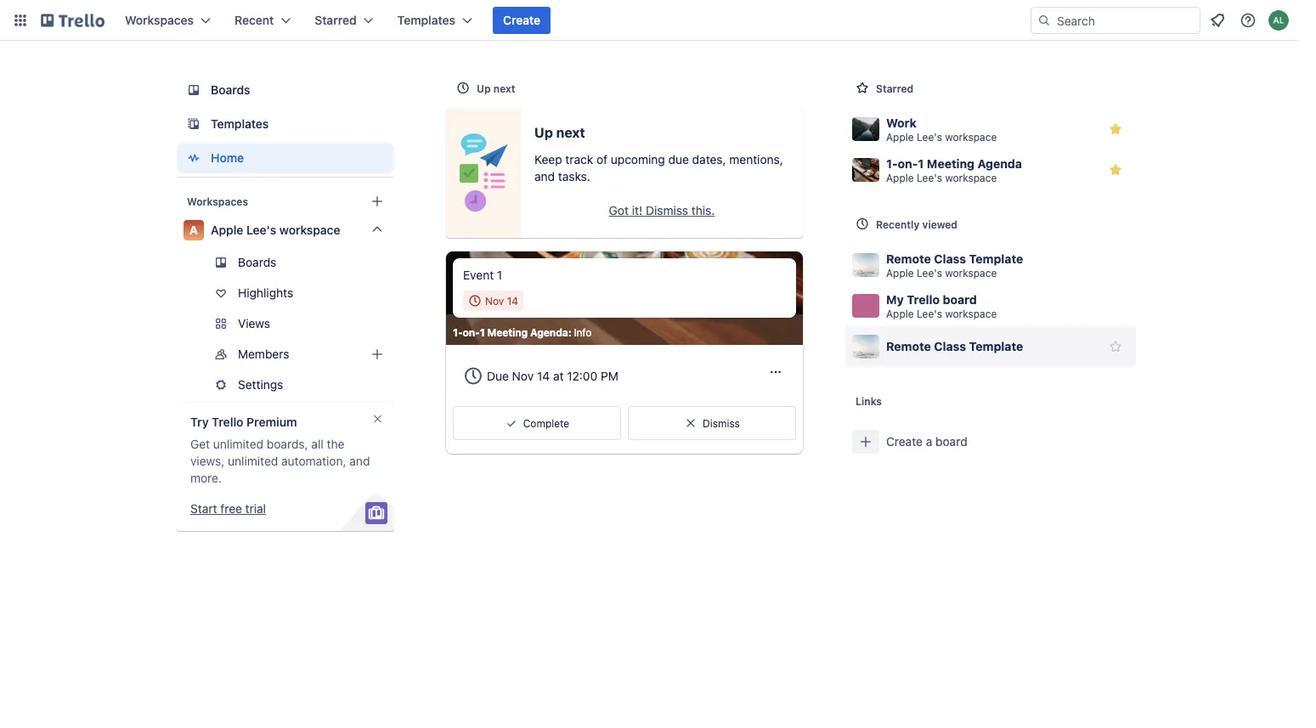 Task type: vqa. For each thing, say whether or not it's contained in the screenshot.
Click to unstar this board. It will be removed from your starred list. image
no



Task type: locate. For each thing, give the bounding box(es) containing it.
lee's
[[917, 131, 942, 143], [917, 172, 942, 184], [246, 223, 276, 237], [917, 267, 942, 279], [917, 308, 942, 320]]

class down viewed
[[934, 251, 966, 266]]

0 vertical spatial 1-
[[886, 156, 898, 170]]

premium
[[246, 415, 297, 429]]

1- inside the "1-on-1 meeting agenda apple lee's workspace"
[[886, 156, 898, 170]]

apple
[[886, 131, 914, 143], [886, 172, 914, 184], [211, 223, 243, 237], [886, 267, 914, 279], [886, 308, 914, 320]]

on- down work
[[898, 156, 918, 170]]

free
[[220, 502, 242, 516]]

1 remote from the top
[[886, 251, 931, 266]]

board for a
[[936, 435, 967, 449]]

on- down event
[[463, 326, 480, 338]]

boards link
[[177, 75, 394, 105], [177, 249, 394, 276]]

template for remote class template apple lee's workspace
[[969, 251, 1023, 266]]

complete button
[[453, 406, 621, 440]]

0 vertical spatial agenda
[[977, 156, 1022, 170]]

upcoming
[[611, 153, 665, 167]]

1
[[918, 156, 924, 170], [497, 268, 502, 282], [480, 326, 485, 338]]

0 horizontal spatial meeting
[[487, 326, 528, 338]]

lee's up remote class template
[[917, 308, 942, 320]]

1 horizontal spatial trello
[[907, 292, 940, 306]]

1 vertical spatial class
[[934, 339, 966, 353]]

0 horizontal spatial 1
[[480, 326, 485, 338]]

0 horizontal spatial templates
[[211, 117, 269, 131]]

workspaces
[[125, 13, 194, 27], [187, 195, 248, 207]]

next
[[493, 82, 515, 94], [556, 124, 585, 141]]

boards
[[211, 83, 250, 97], [238, 255, 276, 269]]

agenda
[[977, 156, 1022, 170], [530, 326, 568, 338]]

boards for templates
[[211, 83, 250, 97]]

class
[[934, 251, 966, 266], [934, 339, 966, 353]]

1 vertical spatial workspaces
[[187, 195, 248, 207]]

at
[[553, 369, 564, 383]]

boards right board image
[[211, 83, 250, 97]]

1 vertical spatial 1-
[[453, 326, 463, 338]]

workspaces up board image
[[125, 13, 194, 27]]

apple down my
[[886, 308, 914, 320]]

1 vertical spatial boards
[[238, 255, 276, 269]]

1 horizontal spatial and
[[534, 169, 555, 184]]

0 horizontal spatial trello
[[212, 415, 243, 429]]

14 left at
[[537, 369, 550, 383]]

apple lee's workspace
[[211, 223, 340, 237]]

template down my trello board apple lee's workspace
[[969, 339, 1023, 353]]

more.
[[190, 471, 222, 485]]

meeting down nov 14
[[487, 326, 528, 338]]

board
[[943, 292, 977, 306], [936, 435, 967, 449]]

0 horizontal spatial dismiss
[[646, 203, 688, 218]]

agenda for 1-on-1 meeting agenda : info
[[530, 326, 568, 338]]

trello right try
[[212, 415, 243, 429]]

pm
[[601, 369, 618, 383]]

up next down create button
[[477, 82, 515, 94]]

meeting inside the "1-on-1 meeting agenda apple lee's workspace"
[[927, 156, 975, 170]]

trello for lee's
[[907, 292, 940, 306]]

1-on-1 meeting agenda link
[[453, 325, 568, 339]]

up next up the keep at the left top
[[534, 124, 585, 141]]

1 vertical spatial agenda
[[530, 326, 568, 338]]

class for remote class template
[[934, 339, 966, 353]]

templates link
[[177, 109, 394, 139]]

unlimited down boards,
[[228, 454, 278, 468]]

0 vertical spatial template
[[969, 251, 1023, 266]]

0 horizontal spatial 1-
[[453, 326, 463, 338]]

1 horizontal spatial meeting
[[927, 156, 975, 170]]

next up the track
[[556, 124, 585, 141]]

0 vertical spatial 1
[[918, 156, 924, 170]]

meeting down work apple lee's workspace
[[927, 156, 975, 170]]

0 vertical spatial up
[[477, 82, 491, 94]]

0 horizontal spatial nov
[[485, 295, 504, 307]]

up next
[[477, 82, 515, 94], [534, 124, 585, 141]]

templates
[[397, 13, 455, 27], [211, 117, 269, 131]]

home
[[211, 151, 244, 165]]

0 vertical spatial on-
[[898, 156, 918, 170]]

up up the keep at the left top
[[534, 124, 553, 141]]

and
[[534, 169, 555, 184], [350, 454, 370, 468]]

trello
[[907, 292, 940, 306], [212, 415, 243, 429]]

2 class from the top
[[934, 339, 966, 353]]

boards up highlights
[[238, 255, 276, 269]]

apple inside the "1-on-1 meeting agenda apple lee's workspace"
[[886, 172, 914, 184]]

starred button
[[304, 7, 384, 34]]

class down my trello board apple lee's workspace
[[934, 339, 966, 353]]

2 remote from the top
[[886, 339, 931, 353]]

0 vertical spatial templates
[[397, 13, 455, 27]]

remote down my
[[886, 339, 931, 353]]

1 vertical spatial up
[[534, 124, 553, 141]]

1 vertical spatial board
[[936, 435, 967, 449]]

starred right recent popup button
[[315, 13, 357, 27]]

views link
[[177, 310, 394, 337]]

1 inside the "1-on-1 meeting agenda apple lee's workspace"
[[918, 156, 924, 170]]

and inside the try trello premium get unlimited boards, all the views, unlimited automation, and more.
[[350, 454, 370, 468]]

apple up recently on the right
[[886, 172, 914, 184]]

workspace
[[945, 131, 997, 143], [945, 172, 997, 184], [279, 223, 340, 237], [945, 267, 997, 279], [945, 308, 997, 320]]

remote down recently viewed
[[886, 251, 931, 266]]

meeting
[[927, 156, 975, 170], [487, 326, 528, 338]]

remote inside remote class template apple lee's workspace
[[886, 251, 931, 266]]

and down the keep at the left top
[[534, 169, 555, 184]]

0 vertical spatial class
[[934, 251, 966, 266]]

1 boards link from the top
[[177, 75, 394, 105]]

members link
[[177, 341, 394, 368]]

try trello premium get unlimited boards, all the views, unlimited automation, and more.
[[190, 415, 370, 485]]

2 vertical spatial 1
[[480, 326, 485, 338]]

remote inside remote class template link
[[886, 339, 931, 353]]

1 horizontal spatial dismiss
[[703, 417, 740, 429]]

links
[[856, 395, 882, 407]]

lee's inside the "1-on-1 meeting agenda apple lee's workspace"
[[917, 172, 942, 184]]

class inside remote class template apple lee's workspace
[[934, 251, 966, 266]]

1 class from the top
[[934, 251, 966, 266]]

and inside the keep track of upcoming due dates, mentions, and tasks.
[[534, 169, 555, 184]]

home image
[[184, 148, 204, 168]]

lee's up viewed
[[917, 172, 942, 184]]

board right a
[[936, 435, 967, 449]]

got
[[609, 203, 629, 218]]

up
[[477, 82, 491, 94], [534, 124, 553, 141]]

trello right my
[[907, 292, 940, 306]]

0 horizontal spatial and
[[350, 454, 370, 468]]

recent
[[235, 13, 274, 27]]

up down the "templates" popup button on the left top of page
[[477, 82, 491, 94]]

my trello board apple lee's workspace
[[886, 292, 997, 320]]

0 vertical spatial 14
[[507, 295, 518, 307]]

boards link up templates link
[[177, 75, 394, 105]]

0 vertical spatial meeting
[[927, 156, 975, 170]]

2 boards link from the top
[[177, 249, 394, 276]]

dismiss
[[646, 203, 688, 218], [703, 417, 740, 429]]

lee's inside remote class template apple lee's workspace
[[917, 267, 942, 279]]

1 horizontal spatial templates
[[397, 13, 455, 27]]

due nov 14 at 12:00 pm
[[487, 369, 618, 383]]

1 vertical spatial next
[[556, 124, 585, 141]]

board inside my trello board apple lee's workspace
[[943, 292, 977, 306]]

1 horizontal spatial create
[[886, 435, 923, 449]]

keep track of upcoming due dates, mentions, and tasks.
[[534, 153, 783, 184]]

apple down work
[[886, 131, 914, 143]]

0 vertical spatial trello
[[907, 292, 940, 306]]

1 horizontal spatial on-
[[898, 156, 918, 170]]

2 template from the top
[[969, 339, 1023, 353]]

lee's up the "1-on-1 meeting agenda apple lee's workspace"
[[917, 131, 942, 143]]

nov down event 1
[[485, 295, 504, 307]]

dismiss button
[[628, 406, 796, 440]]

board inside button
[[936, 435, 967, 449]]

0 vertical spatial board
[[943, 292, 977, 306]]

template inside remote class template apple lee's workspace
[[969, 251, 1023, 266]]

1 vertical spatial boards link
[[177, 249, 394, 276]]

1 vertical spatial remote
[[886, 339, 931, 353]]

0 horizontal spatial agenda
[[530, 326, 568, 338]]

the
[[327, 437, 344, 451]]

views
[[238, 316, 270, 331]]

0 vertical spatial boards
[[211, 83, 250, 97]]

try
[[190, 415, 209, 429]]

start free trial
[[190, 502, 266, 516]]

0 vertical spatial create
[[503, 13, 540, 27]]

0 vertical spatial up next
[[477, 82, 515, 94]]

1 horizontal spatial 1
[[497, 268, 502, 282]]

next down create button
[[493, 82, 515, 94]]

0 horizontal spatial up next
[[477, 82, 515, 94]]

apple inside remote class template apple lee's workspace
[[886, 267, 914, 279]]

1 horizontal spatial 1-
[[886, 156, 898, 170]]

0 horizontal spatial 14
[[507, 295, 518, 307]]

templates up home
[[211, 117, 269, 131]]

0 vertical spatial and
[[534, 169, 555, 184]]

0 vertical spatial dismiss
[[646, 203, 688, 218]]

apple right a
[[211, 223, 243, 237]]

nov 14
[[485, 295, 518, 307]]

settings
[[238, 378, 283, 392]]

0 vertical spatial unlimited
[[213, 437, 263, 451]]

1 vertical spatial 1
[[497, 268, 502, 282]]

workspace up remote class template
[[945, 308, 997, 320]]

workspaces up a
[[187, 195, 248, 207]]

create inside primary element
[[503, 13, 540, 27]]

template
[[969, 251, 1023, 266], [969, 339, 1023, 353]]

1 vertical spatial meeting
[[487, 326, 528, 338]]

work
[[886, 116, 917, 130]]

board down remote class template apple lee's workspace
[[943, 292, 977, 306]]

trello inside my trello board apple lee's workspace
[[907, 292, 940, 306]]

apple up my
[[886, 267, 914, 279]]

agenda down work apple lee's workspace
[[977, 156, 1022, 170]]

unlimited up views, at the left bottom of the page
[[213, 437, 263, 451]]

1 horizontal spatial nov
[[512, 369, 534, 383]]

agenda left info
[[530, 326, 568, 338]]

14 up '1-on-1 meeting agenda' link
[[507, 295, 518, 307]]

0 notifications image
[[1207, 10, 1228, 31]]

members
[[238, 347, 289, 361]]

1 vertical spatial 14
[[537, 369, 550, 383]]

0 vertical spatial boards link
[[177, 75, 394, 105]]

back to home image
[[41, 7, 105, 34]]

0 horizontal spatial starred
[[315, 13, 357, 27]]

1 down work apple lee's workspace
[[918, 156, 924, 170]]

on-
[[898, 156, 918, 170], [463, 326, 480, 338]]

1- for 1-on-1 meeting agenda : info
[[453, 326, 463, 338]]

views,
[[190, 454, 225, 468]]

this.
[[691, 203, 715, 218]]

workspace up the "1-on-1 meeting agenda apple lee's workspace"
[[945, 131, 997, 143]]

templates right starred dropdown button
[[397, 13, 455, 27]]

1 vertical spatial create
[[886, 435, 923, 449]]

agenda inside the "1-on-1 meeting agenda apple lee's workspace"
[[977, 156, 1022, 170]]

1 template from the top
[[969, 251, 1023, 266]]

create a board button
[[845, 421, 1136, 462]]

0 vertical spatial nov
[[485, 295, 504, 307]]

trello for unlimited
[[212, 415, 243, 429]]

start
[[190, 502, 217, 516]]

workspace up viewed
[[945, 172, 997, 184]]

1 horizontal spatial next
[[556, 124, 585, 141]]

0 vertical spatial workspaces
[[125, 13, 194, 27]]

on- for 1-on-1 meeting agenda apple lee's workspace
[[898, 156, 918, 170]]

0 horizontal spatial on-
[[463, 326, 480, 338]]

1-
[[886, 156, 898, 170], [453, 326, 463, 338]]

get
[[190, 437, 210, 451]]

boards link up highlights link on the left top
[[177, 249, 394, 276]]

remote class template apple lee's workspace
[[886, 251, 1023, 279]]

apple inside work apple lee's workspace
[[886, 131, 914, 143]]

nov
[[485, 295, 504, 307], [512, 369, 534, 383]]

starred up work
[[876, 82, 914, 94]]

14
[[507, 295, 518, 307], [537, 369, 550, 383]]

and right automation,
[[350, 454, 370, 468]]

workspaces button
[[115, 7, 221, 34]]

0 horizontal spatial create
[[503, 13, 540, 27]]

1 horizontal spatial up next
[[534, 124, 585, 141]]

unlimited
[[213, 437, 263, 451], [228, 454, 278, 468]]

workspace up my trello board apple lee's workspace
[[945, 267, 997, 279]]

nov right due at the left of the page
[[512, 369, 534, 383]]

agenda for 1-on-1 meeting agenda apple lee's workspace
[[977, 156, 1022, 170]]

1 horizontal spatial starred
[[876, 82, 914, 94]]

1 vertical spatial template
[[969, 339, 1023, 353]]

home link
[[177, 143, 394, 173]]

my
[[886, 292, 904, 306]]

0 vertical spatial next
[[493, 82, 515, 94]]

starred
[[315, 13, 357, 27], [876, 82, 914, 94]]

0 vertical spatial starred
[[315, 13, 357, 27]]

create
[[503, 13, 540, 27], [886, 435, 923, 449]]

Search field
[[1051, 8, 1200, 33]]

1 down event 1
[[480, 326, 485, 338]]

2 horizontal spatial 1
[[918, 156, 924, 170]]

1 horizontal spatial agenda
[[977, 156, 1022, 170]]

0 vertical spatial remote
[[886, 251, 931, 266]]

trello inside the try trello premium get unlimited boards, all the views, unlimited automation, and more.
[[212, 415, 243, 429]]

1 vertical spatial and
[[350, 454, 370, 468]]

lee's up my trello board apple lee's workspace
[[917, 267, 942, 279]]

recent button
[[224, 7, 301, 34]]

1 vertical spatial on-
[[463, 326, 480, 338]]

meeting for 1-on-1 meeting agenda apple lee's workspace
[[927, 156, 975, 170]]

apple inside my trello board apple lee's workspace
[[886, 308, 914, 320]]

on- inside the "1-on-1 meeting agenda apple lee's workspace"
[[898, 156, 918, 170]]

1 right event
[[497, 268, 502, 282]]

event
[[463, 268, 494, 282]]

info
[[574, 326, 591, 338]]

template up my trello board apple lee's workspace
[[969, 251, 1023, 266]]

1 vertical spatial trello
[[212, 415, 243, 429]]

remote
[[886, 251, 931, 266], [886, 339, 931, 353]]



Task type: describe. For each thing, give the bounding box(es) containing it.
starred inside starred dropdown button
[[315, 13, 357, 27]]

1 horizontal spatial 14
[[537, 369, 550, 383]]

trial
[[245, 502, 266, 516]]

mentions,
[[729, 153, 783, 167]]

meeting for 1-on-1 meeting agenda : info
[[487, 326, 528, 338]]

create a workspace image
[[367, 191, 387, 212]]

workspace inside work apple lee's workspace
[[945, 131, 997, 143]]

board image
[[184, 80, 204, 100]]

highlights
[[238, 286, 293, 300]]

track
[[565, 153, 593, 167]]

event 1
[[463, 268, 502, 282]]

recently
[[876, 218, 920, 230]]

add image
[[367, 344, 387, 364]]

lee's inside my trello board apple lee's workspace
[[917, 308, 942, 320]]

1 vertical spatial nov
[[512, 369, 534, 383]]

class for remote class template apple lee's workspace
[[934, 251, 966, 266]]

open information menu image
[[1240, 12, 1257, 29]]

keep
[[534, 153, 562, 167]]

remote for remote class template
[[886, 339, 931, 353]]

create button
[[493, 7, 551, 34]]

due
[[487, 369, 509, 383]]

1 vertical spatial templates
[[211, 117, 269, 131]]

1 for 1-on-1 meeting agenda apple lee's workspace
[[918, 156, 924, 170]]

1-on-1 meeting agenda apple lee's workspace
[[886, 156, 1022, 184]]

0 horizontal spatial up
[[477, 82, 491, 94]]

recently viewed
[[876, 218, 958, 230]]

1-on-1 meeting agenda : info
[[453, 326, 591, 338]]

a
[[189, 223, 198, 237]]

lee's up highlights
[[246, 223, 276, 237]]

start free trial button
[[190, 500, 266, 517]]

click to star remote class template. it will show up at the top of your boards list. image
[[1107, 338, 1124, 355]]

of
[[596, 153, 608, 167]]

board for trello
[[943, 292, 977, 306]]

apple lee (applelee29) image
[[1268, 10, 1289, 31]]

dates,
[[692, 153, 726, 167]]

primary element
[[0, 0, 1299, 41]]

a
[[926, 435, 932, 449]]

lee's inside work apple lee's workspace
[[917, 131, 942, 143]]

create for create
[[503, 13, 540, 27]]

work apple lee's workspace
[[886, 116, 997, 143]]

search image
[[1037, 14, 1051, 27]]

boards link for highlights
[[177, 249, 394, 276]]

1- for 1-on-1 meeting agenda apple lee's workspace
[[886, 156, 898, 170]]

workspace inside my trello board apple lee's workspace
[[945, 308, 997, 320]]

template board image
[[184, 114, 204, 134]]

templates button
[[387, 7, 483, 34]]

click to unstar work. it will be removed from your starred list. image
[[1107, 121, 1124, 138]]

1 vertical spatial dismiss
[[703, 417, 740, 429]]

create a board
[[886, 435, 967, 449]]

on- for 1-on-1 meeting agenda : info
[[463, 326, 480, 338]]

due
[[668, 153, 689, 167]]

workspaces inside dropdown button
[[125, 13, 194, 27]]

remote for remote class template apple lee's workspace
[[886, 251, 931, 266]]

1 horizontal spatial up
[[534, 124, 553, 141]]

1 vertical spatial unlimited
[[228, 454, 278, 468]]

:
[[568, 326, 571, 338]]

tasks.
[[558, 169, 590, 184]]

workspace inside the "1-on-1 meeting agenda apple lee's workspace"
[[945, 172, 997, 184]]

1 vertical spatial up next
[[534, 124, 585, 141]]

complete
[[523, 417, 569, 429]]

viewed
[[922, 218, 958, 230]]

workspace up highlights link on the left top
[[279, 223, 340, 237]]

highlights link
[[177, 280, 394, 307]]

it!
[[632, 203, 642, 218]]

remote class template link
[[845, 326, 1136, 367]]

0 horizontal spatial next
[[493, 82, 515, 94]]

template for remote class template
[[969, 339, 1023, 353]]

remote class template
[[886, 339, 1023, 353]]

templates inside popup button
[[397, 13, 455, 27]]

click to unstar 1-on-1 meeting agenda. it will be removed from your starred list. image
[[1107, 161, 1124, 178]]

got it! dismiss this. button
[[534, 197, 789, 224]]

workspace inside remote class template apple lee's workspace
[[945, 267, 997, 279]]

1 for 1-on-1 meeting agenda : info
[[480, 326, 485, 338]]

boards,
[[267, 437, 308, 451]]

all
[[311, 437, 324, 451]]

boards for highlights
[[238, 255, 276, 269]]

1 vertical spatial starred
[[876, 82, 914, 94]]

create for create a board
[[886, 435, 923, 449]]

settings link
[[177, 371, 394, 398]]

got it! dismiss this.
[[609, 203, 715, 218]]

automation,
[[281, 454, 346, 468]]

boards link for templates
[[177, 75, 394, 105]]

12:00
[[567, 369, 598, 383]]



